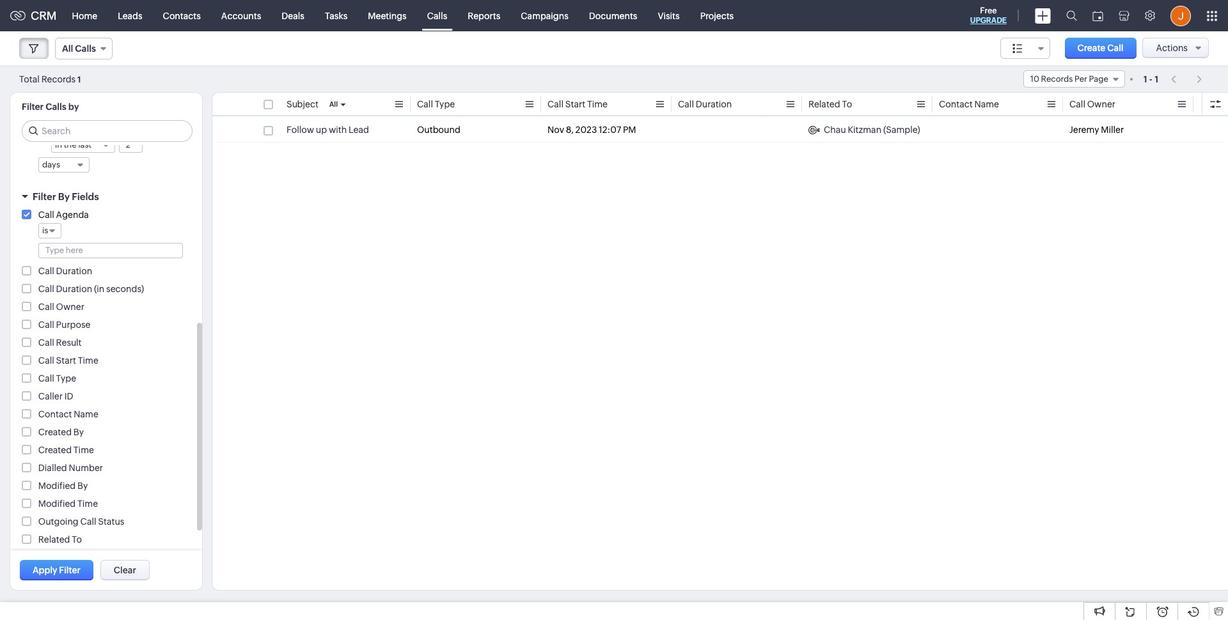 Task type: describe. For each thing, give the bounding box(es) containing it.
call purpose
[[38, 320, 91, 330]]

seconds)
[[106, 284, 144, 294]]

created time
[[38, 445, 94, 456]]

modified time
[[38, 499, 98, 509]]

records for total
[[41, 74, 76, 84]]

filter inside button
[[59, 566, 81, 576]]

by for created
[[73, 428, 84, 438]]

chau kitzman (sample)
[[824, 125, 921, 135]]

number
[[69, 463, 103, 474]]

call result
[[38, 338, 82, 348]]

upgrade
[[971, 16, 1007, 25]]

10
[[1031, 74, 1040, 84]]

by for modified
[[77, 481, 88, 492]]

by for filter
[[58, 191, 70, 202]]

is field
[[38, 223, 62, 239]]

Search text field
[[22, 121, 192, 141]]

10 records per page
[[1031, 74, 1109, 84]]

pm
[[623, 125, 637, 135]]

1 horizontal spatial related to
[[809, 99, 853, 109]]

1 for 1 - 1
[[1155, 74, 1159, 84]]

by
[[68, 102, 79, 112]]

deals link
[[272, 0, 315, 31]]

0 vertical spatial owner
[[1088, 99, 1116, 109]]

modified for modified by
[[38, 481, 76, 492]]

(in
[[94, 284, 104, 294]]

2023
[[576, 125, 597, 135]]

reports
[[468, 11, 501, 21]]

profile image
[[1171, 5, 1192, 26]]

1 vertical spatial call duration
[[38, 266, 92, 276]]

dialled
[[38, 463, 67, 474]]

follow up with lead
[[287, 125, 369, 135]]

outgoing call status
[[38, 517, 124, 527]]

8,
[[566, 125, 574, 135]]

per
[[1075, 74, 1088, 84]]

0 horizontal spatial contact name
[[38, 410, 98, 420]]

outgoing
[[38, 517, 79, 527]]

actions
[[1157, 43, 1188, 53]]

created by
[[38, 428, 84, 438]]

the
[[64, 140, 76, 150]]

chau
[[824, 125, 847, 135]]

call agenda
[[38, 210, 89, 220]]

filter by fields
[[33, 191, 99, 202]]

1 vertical spatial call owner
[[38, 302, 84, 312]]

1 vertical spatial call type
[[38, 374, 76, 384]]

id
[[64, 392, 73, 402]]

outbound
[[417, 125, 461, 135]]

calls for all calls
[[75, 44, 96, 54]]

in the last
[[55, 140, 92, 150]]

0 vertical spatial calls
[[427, 11, 448, 21]]

lead
[[349, 125, 369, 135]]

total records 1
[[19, 74, 81, 84]]

total
[[19, 74, 40, 84]]

-
[[1150, 74, 1153, 84]]

visits link
[[648, 0, 690, 31]]

free
[[981, 6, 997, 15]]

tasks link
[[315, 0, 358, 31]]

deals
[[282, 11, 305, 21]]

modified for modified time
[[38, 499, 76, 509]]

kitzman
[[848, 125, 882, 135]]

accounts link
[[211, 0, 272, 31]]

jeremy miller
[[1070, 125, 1125, 135]]

create call button
[[1065, 38, 1137, 59]]

12:07
[[599, 125, 622, 135]]

create
[[1078, 43, 1106, 53]]

10 Records Per Page field
[[1024, 70, 1126, 88]]

in
[[55, 140, 62, 150]]

all for all calls
[[62, 44, 73, 54]]

campaigns link
[[511, 0, 579, 31]]

calendar image
[[1093, 11, 1104, 21]]

projects link
[[690, 0, 744, 31]]

0 horizontal spatial start
[[56, 356, 76, 366]]

0 vertical spatial duration
[[696, 99, 732, 109]]

purpose
[[56, 320, 91, 330]]

documents link
[[579, 0, 648, 31]]

meetings link
[[358, 0, 417, 31]]

jeremy
[[1070, 125, 1100, 135]]

0 vertical spatial call type
[[417, 99, 455, 109]]

miller
[[1102, 125, 1125, 135]]

documents
[[589, 11, 638, 21]]

projects
[[701, 11, 734, 21]]

0 vertical spatial name
[[975, 99, 1000, 109]]

all for all
[[329, 100, 338, 108]]

up
[[316, 125, 327, 135]]

filter calls by
[[22, 102, 79, 112]]

last
[[78, 140, 92, 150]]

leads
[[118, 11, 142, 21]]

0 vertical spatial call duration
[[678, 99, 732, 109]]

created for created by
[[38, 428, 72, 438]]

filter by fields button
[[10, 186, 202, 208]]

caller
[[38, 392, 63, 402]]

subject
[[287, 99, 319, 109]]

visits
[[658, 11, 680, 21]]

days field
[[38, 157, 90, 173]]

nov
[[548, 125, 564, 135]]

1 horizontal spatial call start time
[[548, 99, 608, 109]]

status
[[98, 517, 124, 527]]

records for 10
[[1042, 74, 1074, 84]]

Type here text field
[[39, 244, 182, 258]]

1 vertical spatial type
[[56, 374, 76, 384]]



Task type: vqa. For each thing, say whether or not it's contained in the screenshot.
Chau
yes



Task type: locate. For each thing, give the bounding box(es) containing it.
owner
[[1088, 99, 1116, 109], [56, 302, 84, 312]]

start
[[566, 99, 586, 109], [56, 356, 76, 366]]

call start time
[[548, 99, 608, 109], [38, 356, 98, 366]]

2 vertical spatial by
[[77, 481, 88, 492]]

time up the nov 8, 2023 12:07 pm
[[587, 99, 608, 109]]

leads link
[[108, 0, 153, 31]]

0 vertical spatial call owner
[[1070, 99, 1116, 109]]

1 vertical spatial owner
[[56, 302, 84, 312]]

reports link
[[458, 0, 511, 31]]

0 horizontal spatial contact
[[38, 410, 72, 420]]

filter for filter by fields
[[33, 191, 56, 202]]

type
[[435, 99, 455, 109], [56, 374, 76, 384]]

create call
[[1078, 43, 1124, 53]]

1 horizontal spatial type
[[435, 99, 455, 109]]

0 vertical spatial start
[[566, 99, 586, 109]]

contacts link
[[153, 0, 211, 31]]

1 horizontal spatial call duration
[[678, 99, 732, 109]]

time up number
[[73, 445, 94, 456]]

filter right apply at bottom
[[59, 566, 81, 576]]

call
[[1108, 43, 1124, 53], [417, 99, 433, 109], [548, 99, 564, 109], [678, 99, 694, 109], [1070, 99, 1086, 109], [38, 210, 54, 220], [38, 266, 54, 276], [38, 284, 54, 294], [38, 302, 54, 312], [38, 320, 54, 330], [38, 338, 54, 348], [38, 356, 54, 366], [38, 374, 54, 384], [80, 517, 96, 527]]

to up "chau"
[[842, 99, 853, 109]]

0 horizontal spatial to
[[72, 535, 82, 545]]

0 horizontal spatial owner
[[56, 302, 84, 312]]

in the last field
[[51, 138, 115, 153]]

0 horizontal spatial call duration
[[38, 266, 92, 276]]

1 up by
[[77, 75, 81, 84]]

type up id
[[56, 374, 76, 384]]

1
[[1144, 74, 1148, 84], [1155, 74, 1159, 84], [77, 75, 81, 84]]

tasks
[[325, 11, 348, 21]]

0 vertical spatial related to
[[809, 99, 853, 109]]

call inside button
[[1108, 43, 1124, 53]]

0 vertical spatial modified
[[38, 481, 76, 492]]

call start time down result
[[38, 356, 98, 366]]

filter down total
[[22, 102, 44, 112]]

1 horizontal spatial calls
[[75, 44, 96, 54]]

size image
[[1013, 43, 1023, 54]]

0 horizontal spatial call start time
[[38, 356, 98, 366]]

by up call agenda
[[58, 191, 70, 202]]

All Calls field
[[55, 38, 113, 60]]

by
[[58, 191, 70, 202], [73, 428, 84, 438], [77, 481, 88, 492]]

filter inside dropdown button
[[33, 191, 56, 202]]

0 horizontal spatial 1
[[77, 75, 81, 84]]

calls down home link
[[75, 44, 96, 54]]

by up created time
[[73, 428, 84, 438]]

calls inside field
[[75, 44, 96, 54]]

0 vertical spatial filter
[[22, 102, 44, 112]]

modified by
[[38, 481, 88, 492]]

dialled number
[[38, 463, 103, 474]]

records up filter calls by
[[41, 74, 76, 84]]

contact
[[940, 99, 973, 109], [38, 410, 72, 420]]

caller id
[[38, 392, 73, 402]]

filter for filter calls by
[[22, 102, 44, 112]]

1 inside total records 1
[[77, 75, 81, 84]]

1 modified from the top
[[38, 481, 76, 492]]

1 horizontal spatial to
[[842, 99, 853, 109]]

0 horizontal spatial call owner
[[38, 302, 84, 312]]

create menu image
[[1036, 8, 1052, 23]]

0 horizontal spatial related to
[[38, 535, 82, 545]]

1 vertical spatial name
[[74, 410, 98, 420]]

1 vertical spatial all
[[329, 100, 338, 108]]

fields
[[72, 191, 99, 202]]

apply filter button
[[20, 561, 93, 581]]

0 vertical spatial related
[[809, 99, 841, 109]]

by inside dropdown button
[[58, 191, 70, 202]]

owner up the purpose
[[56, 302, 84, 312]]

clear
[[114, 566, 136, 576]]

related down outgoing
[[38, 535, 70, 545]]

0 vertical spatial type
[[435, 99, 455, 109]]

call type
[[417, 99, 455, 109], [38, 374, 76, 384]]

created for created time
[[38, 445, 72, 456]]

call type up caller id
[[38, 374, 76, 384]]

page
[[1090, 74, 1109, 84]]

filter
[[22, 102, 44, 112], [33, 191, 56, 202], [59, 566, 81, 576]]

1 - 1
[[1144, 74, 1159, 84]]

2 modified from the top
[[38, 499, 76, 509]]

1 vertical spatial calls
[[75, 44, 96, 54]]

call owner up jeremy miller
[[1070, 99, 1116, 109]]

related to
[[809, 99, 853, 109], [38, 535, 82, 545]]

apply filter
[[33, 566, 81, 576]]

accounts
[[221, 11, 261, 21]]

2 horizontal spatial calls
[[427, 11, 448, 21]]

home
[[72, 11, 97, 21]]

search image
[[1067, 10, 1078, 21]]

records inside field
[[1042, 74, 1074, 84]]

(sample)
[[884, 125, 921, 135]]

related up "chau"
[[809, 99, 841, 109]]

all up total records 1
[[62, 44, 73, 54]]

call owner up the call purpose
[[38, 302, 84, 312]]

1 vertical spatial call start time
[[38, 356, 98, 366]]

0 vertical spatial to
[[842, 99, 853, 109]]

2 created from the top
[[38, 445, 72, 456]]

2 vertical spatial filter
[[59, 566, 81, 576]]

calls
[[427, 11, 448, 21], [75, 44, 96, 54], [46, 102, 66, 112]]

None field
[[1001, 38, 1051, 59]]

1 horizontal spatial records
[[1042, 74, 1074, 84]]

time down result
[[78, 356, 98, 366]]

apply
[[33, 566, 57, 576]]

chau kitzman (sample) link
[[809, 124, 921, 136]]

filter up call agenda
[[33, 191, 56, 202]]

created
[[38, 428, 72, 438], [38, 445, 72, 456]]

1 vertical spatial related to
[[38, 535, 82, 545]]

days
[[42, 160, 60, 170]]

created up created time
[[38, 428, 72, 438]]

navigation
[[1166, 70, 1210, 88]]

all up "with"
[[329, 100, 338, 108]]

owner down page
[[1088, 99, 1116, 109]]

0 horizontal spatial related
[[38, 535, 70, 545]]

0 vertical spatial created
[[38, 428, 72, 438]]

1 horizontal spatial call type
[[417, 99, 455, 109]]

nov 8, 2023 12:07 pm
[[548, 125, 637, 135]]

start up '8,'
[[566, 99, 586, 109]]

all
[[62, 44, 73, 54], [329, 100, 338, 108]]

0 horizontal spatial call type
[[38, 374, 76, 384]]

to
[[842, 99, 853, 109], [72, 535, 82, 545]]

0 vertical spatial contact
[[940, 99, 973, 109]]

modified down the dialled
[[38, 481, 76, 492]]

1 horizontal spatial all
[[329, 100, 338, 108]]

1 vertical spatial modified
[[38, 499, 76, 509]]

campaigns
[[521, 11, 569, 21]]

with
[[329, 125, 347, 135]]

follow up with lead link
[[287, 124, 369, 136]]

1 vertical spatial contact name
[[38, 410, 98, 420]]

0 horizontal spatial name
[[74, 410, 98, 420]]

1 vertical spatial related
[[38, 535, 70, 545]]

1 vertical spatial contact
[[38, 410, 72, 420]]

0 vertical spatial all
[[62, 44, 73, 54]]

contact name
[[940, 99, 1000, 109], [38, 410, 98, 420]]

time
[[587, 99, 608, 109], [78, 356, 98, 366], [73, 445, 94, 456], [77, 499, 98, 509]]

call duration
[[678, 99, 732, 109], [38, 266, 92, 276]]

1 vertical spatial created
[[38, 445, 72, 456]]

0 horizontal spatial records
[[41, 74, 76, 84]]

search element
[[1059, 0, 1085, 31]]

1 horizontal spatial start
[[566, 99, 586, 109]]

created up the dialled
[[38, 445, 72, 456]]

agenda
[[56, 210, 89, 220]]

1 horizontal spatial contact name
[[940, 99, 1000, 109]]

create menu element
[[1028, 0, 1059, 31]]

2 vertical spatial duration
[[56, 284, 92, 294]]

1 vertical spatial start
[[56, 356, 76, 366]]

1 horizontal spatial name
[[975, 99, 1000, 109]]

0 vertical spatial call start time
[[548, 99, 608, 109]]

is
[[42, 226, 48, 236]]

start down result
[[56, 356, 76, 366]]

calls left by
[[46, 102, 66, 112]]

call duration (in seconds)
[[38, 284, 144, 294]]

related to up "chau"
[[809, 99, 853, 109]]

call start time up '8,'
[[548, 99, 608, 109]]

0 horizontal spatial calls
[[46, 102, 66, 112]]

profile element
[[1164, 0, 1199, 31]]

records
[[41, 74, 76, 84], [1042, 74, 1074, 84]]

meetings
[[368, 11, 407, 21]]

1 horizontal spatial related
[[809, 99, 841, 109]]

home link
[[62, 0, 108, 31]]

crm link
[[10, 9, 57, 22]]

1 for total records 1
[[77, 75, 81, 84]]

result
[[56, 338, 82, 348]]

1 horizontal spatial call owner
[[1070, 99, 1116, 109]]

calls link
[[417, 0, 458, 31]]

0 vertical spatial contact name
[[940, 99, 1000, 109]]

None text field
[[120, 138, 142, 152]]

all inside field
[[62, 44, 73, 54]]

free upgrade
[[971, 6, 1007, 25]]

contacts
[[163, 11, 201, 21]]

0 horizontal spatial all
[[62, 44, 73, 54]]

follow
[[287, 125, 314, 135]]

duration
[[696, 99, 732, 109], [56, 266, 92, 276], [56, 284, 92, 294]]

calls left reports at the top
[[427, 11, 448, 21]]

1 vertical spatial by
[[73, 428, 84, 438]]

time up outgoing call status
[[77, 499, 98, 509]]

to down outgoing call status
[[72, 535, 82, 545]]

2 horizontal spatial 1
[[1155, 74, 1159, 84]]

1 created from the top
[[38, 428, 72, 438]]

0 vertical spatial by
[[58, 191, 70, 202]]

1 right -
[[1155, 74, 1159, 84]]

1 vertical spatial filter
[[33, 191, 56, 202]]

1 horizontal spatial contact
[[940, 99, 973, 109]]

by down number
[[77, 481, 88, 492]]

modified up outgoing
[[38, 499, 76, 509]]

crm
[[31, 9, 57, 22]]

calls for filter calls by
[[46, 102, 66, 112]]

type up outbound
[[435, 99, 455, 109]]

2 vertical spatial calls
[[46, 102, 66, 112]]

all calls
[[62, 44, 96, 54]]

related to down outgoing
[[38, 535, 82, 545]]

call type up outbound
[[417, 99, 455, 109]]

1 horizontal spatial 1
[[1144, 74, 1148, 84]]

0 horizontal spatial type
[[56, 374, 76, 384]]

1 vertical spatial to
[[72, 535, 82, 545]]

1 left -
[[1144, 74, 1148, 84]]

1 horizontal spatial owner
[[1088, 99, 1116, 109]]

records right 10
[[1042, 74, 1074, 84]]

1 vertical spatial duration
[[56, 266, 92, 276]]



